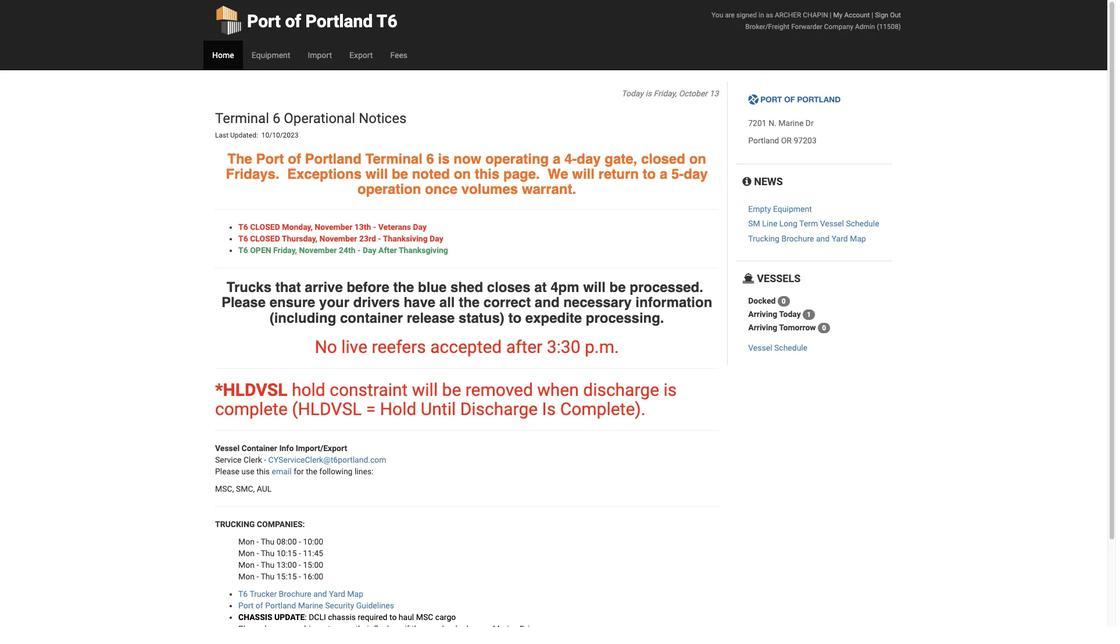 Task type: describe. For each thing, give the bounding box(es) containing it.
closed
[[641, 151, 685, 167]]

we
[[548, 166, 568, 183]]

1 vertical spatial november
[[319, 234, 357, 243]]

thanksiving
[[383, 234, 428, 243]]

t6 left open
[[238, 246, 248, 255]]

vessel for vessel schedule
[[748, 344, 772, 353]]

brochure inside t6 trucker brochure and yard map port of portland marine security guidelines chassis update : dcli chassis required to haul msc cargo
[[279, 590, 311, 599]]

hold constraint will be removed when discharge is complete (hldvsl = hold until discharge is complete).
[[215, 380, 677, 420]]

update
[[274, 613, 305, 623]]

dcli
[[309, 613, 326, 623]]

equipment button
[[243, 41, 299, 70]]

sign
[[875, 11, 889, 19]]

0 vertical spatial november
[[315, 222, 352, 232]]

out
[[890, 11, 901, 19]]

operation
[[358, 182, 421, 198]]

1 horizontal spatial the
[[393, 279, 414, 296]]

expedite
[[525, 310, 582, 326]]

0 vertical spatial port
[[247, 11, 281, 31]]

thursday,
[[282, 234, 317, 243]]

when
[[537, 380, 579, 400]]

line
[[762, 219, 777, 229]]

2 thu from the top
[[261, 549, 275, 559]]

open
[[250, 246, 271, 255]]

2 arriving from the top
[[748, 323, 777, 332]]

that
[[275, 279, 301, 296]]

processing.
[[586, 310, 664, 326]]

2 vertical spatial november
[[299, 246, 337, 255]]

ensure
[[270, 295, 315, 311]]

my
[[833, 11, 843, 19]]

service
[[215, 456, 242, 465]]

- right 23rd
[[378, 234, 381, 243]]

you are signed in as archer chapin | my account | sign out broker/freight forwarder company admin (11508)
[[712, 11, 901, 31]]

shed
[[451, 279, 483, 296]]

dr
[[806, 119, 814, 128]]

today is friday, october 13
[[622, 89, 719, 98]]

be inside trucks that arrive before the blue shed closes at 4pm will be processed. please ensure your drivers have all the correct and necessary information (including container release status) to expedite processing.
[[610, 279, 626, 296]]

- right 24th
[[358, 246, 361, 255]]

your
[[319, 295, 349, 311]]

thanksgiving
[[399, 246, 448, 255]]

once
[[425, 182, 458, 198]]

1 horizontal spatial a
[[660, 166, 668, 183]]

yard inside 'empty equipment sm line long term vessel schedule trucking brochure and yard map'
[[832, 234, 848, 244]]

archer
[[775, 11, 801, 19]]

empty equipment sm line long term vessel schedule trucking brochure and yard map
[[748, 205, 879, 244]]

closes
[[487, 279, 530, 296]]

trucking
[[748, 234, 780, 244]]

t6 trucker brochure and yard map port of portland marine security guidelines chassis update : dcli chassis required to haul msc cargo
[[238, 590, 456, 623]]

and inside t6 trucker brochure and yard map port of portland marine security guidelines chassis update : dcli chassis required to haul msc cargo
[[313, 590, 327, 599]]

chapin
[[803, 11, 828, 19]]

chassis
[[328, 613, 356, 623]]

- inside vessel container info import/export service clerk - cyserviceclerk@t6portland.com please use this email for the following lines:
[[264, 456, 266, 465]]

- left 11:45
[[299, 549, 301, 559]]

2 mon from the top
[[238, 549, 255, 559]]

company
[[824, 23, 853, 31]]

3:30
[[547, 337, 580, 357]]

friday, inside t6 closed monday, november 13th - veterans day t6 closed thursday, november 23rd - thanksiving day t6 open friday, november 24th - day after thanksgiving
[[273, 246, 297, 255]]

noted
[[412, 166, 450, 183]]

cyserviceclerk@t6portland.com link
[[268, 456, 386, 465]]

docked
[[748, 296, 776, 306]]

account
[[844, 11, 870, 19]]

vessel inside 'empty equipment sm line long term vessel schedule trucking brochure and yard map'
[[820, 219, 844, 229]]

terminal inside the port of portland terminal 6 is now operating a 4-day gate, closed on fridays .  exceptions will be noted on this page.  we will return to a 5-day operation once volumes warrant.
[[365, 151, 423, 167]]

email link
[[272, 467, 292, 477]]

t6 inside t6 trucker brochure and yard map port of portland marine security guidelines chassis update : dcli chassis required to haul msc cargo
[[238, 590, 248, 599]]

forwarder
[[791, 23, 823, 31]]

11:45
[[303, 549, 323, 559]]

complete).
[[560, 399, 646, 420]]

mon - thu 08:00 - 10:00 mon - thu 10:15 - 11:45 mon - thu 13:00 - 15:00 mon - thu 15:15 - 16:00
[[238, 538, 323, 582]]

- left 10:15
[[257, 549, 259, 559]]

monday,
[[282, 222, 313, 232]]

terminal inside the terminal 6 operational notices last updated:  10/10/2023
[[215, 110, 269, 127]]

0 horizontal spatial a
[[553, 151, 561, 167]]

of inside t6 trucker brochure and yard map port of portland marine security guidelines chassis update : dcli chassis required to haul msc cargo
[[256, 602, 263, 611]]

cargo
[[435, 613, 456, 623]]

2 horizontal spatial the
[[459, 295, 480, 311]]

is inside the port of portland terminal 6 is now operating a 4-day gate, closed on fridays .  exceptions will be noted on this page.  we will return to a 5-day operation once volumes warrant.
[[438, 151, 450, 167]]

discharge
[[460, 399, 538, 420]]

port of portland marine security guidelines link
[[238, 602, 394, 611]]

now
[[454, 151, 481, 167]]

to inside t6 trucker brochure and yard map port of portland marine security guidelines chassis update : dcli chassis required to haul msc cargo
[[389, 613, 397, 623]]

be inside the port of portland terminal 6 is now operating a 4-day gate, closed on fridays .  exceptions will be noted on this page.  we will return to a 5-day operation once volumes warrant.
[[392, 166, 408, 183]]

import/export
[[296, 444, 347, 453]]

complete
[[215, 399, 288, 420]]

admin
[[855, 23, 875, 31]]

15:00
[[303, 561, 323, 570]]

97203
[[794, 136, 817, 146]]

16:00
[[303, 573, 323, 582]]

discharge
[[583, 380, 659, 400]]

docked 0 arriving today 1 arriving tomorrow 0
[[748, 296, 826, 333]]

processed.
[[630, 279, 703, 296]]

*hldvsl
[[215, 380, 287, 400]]

port inside t6 trucker brochure and yard map port of portland marine security guidelines chassis update : dcli chassis required to haul msc cargo
[[238, 602, 254, 611]]

long
[[779, 219, 798, 229]]

trucker
[[250, 590, 277, 599]]

the
[[227, 151, 252, 167]]

1 thu from the top
[[261, 538, 275, 547]]

please inside trucks that arrive before the blue shed closes at 4pm will be processed. please ensure your drivers have all the correct and necessary information (including container release status) to expedite processing.
[[221, 295, 266, 311]]

import
[[308, 51, 332, 60]]

1 mon from the top
[[238, 538, 255, 547]]

marine inside t6 trucker brochure and yard map port of portland marine security guidelines chassis update : dcli chassis required to haul msc cargo
[[298, 602, 323, 611]]

7201 n. marine dr
[[748, 119, 814, 128]]

necessary
[[563, 295, 632, 311]]

broker/freight
[[745, 23, 790, 31]]

msc, smc, aul
[[215, 485, 272, 494]]

1
[[807, 311, 811, 319]]

hold
[[292, 380, 325, 400]]

13
[[710, 89, 719, 98]]

tomorrow
[[779, 323, 816, 332]]

terminal 6 operational notices last updated:  10/10/2023
[[215, 110, 410, 140]]

3 mon from the top
[[238, 561, 255, 570]]

equipment inside 'empty equipment sm line long term vessel schedule trucking brochure and yard map'
[[773, 205, 812, 214]]

port inside the port of portland terminal 6 is now operating a 4-day gate, closed on fridays .  exceptions will be noted on this page.  we will return to a 5-day operation once volumes warrant.
[[256, 151, 284, 167]]

port of portland t6 image
[[748, 94, 841, 106]]

term
[[799, 219, 818, 229]]

is inside hold constraint will be removed when discharge is complete (hldvsl = hold until discharge is complete).
[[664, 380, 677, 400]]

t6 up the fees
[[377, 11, 397, 31]]

0 horizontal spatial 0
[[782, 298, 786, 306]]

(11508)
[[877, 23, 901, 31]]

fees
[[390, 51, 408, 60]]

08:00
[[277, 538, 297, 547]]

info
[[279, 444, 294, 453]]

as
[[766, 11, 773, 19]]

october
[[679, 89, 708, 98]]

1 vertical spatial 0
[[822, 324, 826, 333]]

email
[[272, 467, 292, 477]]

map inside 'empty equipment sm line long term vessel schedule trucking brochure and yard map'
[[850, 234, 866, 244]]

0 vertical spatial is
[[645, 89, 652, 98]]

- left 15:00
[[299, 561, 301, 570]]

2 | from the left
[[872, 11, 873, 19]]

1 horizontal spatial day
[[684, 166, 708, 183]]

6 inside the terminal 6 operational notices last updated:  10/10/2023
[[273, 110, 280, 127]]



Task type: locate. For each thing, give the bounding box(es) containing it.
2 horizontal spatial and
[[816, 234, 830, 244]]

will inside trucks that arrive before the blue shed closes at 4pm will be processed. please ensure your drivers have all the correct and necessary information (including container release status) to expedite processing.
[[583, 279, 606, 296]]

operating
[[485, 151, 549, 167]]

- right "13th"
[[373, 222, 376, 232]]

equipment inside dropdown button
[[252, 51, 290, 60]]

blue
[[418, 279, 447, 296]]

0 horizontal spatial schedule
[[774, 344, 808, 353]]

2 vertical spatial is
[[664, 380, 677, 400]]

and inside 'empty equipment sm line long term vessel schedule trucking brochure and yard map'
[[816, 234, 830, 244]]

2 vertical spatial day
[[363, 246, 376, 255]]

signed
[[736, 11, 757, 19]]

2 vertical spatial to
[[389, 613, 397, 623]]

ship image
[[742, 274, 754, 284]]

1 vertical spatial is
[[438, 151, 450, 167]]

- left 10:00
[[299, 538, 301, 547]]

- left the 16:00
[[299, 573, 301, 582]]

export
[[349, 51, 373, 60]]

1 vertical spatial terminal
[[365, 151, 423, 167]]

0 vertical spatial today
[[622, 89, 643, 98]]

aul
[[257, 485, 272, 494]]

vessel schedule
[[748, 344, 808, 353]]

7201
[[748, 119, 767, 128]]

is left october
[[645, 89, 652, 98]]

security
[[325, 602, 354, 611]]

day up "thanksiving"
[[413, 222, 427, 232]]

1 horizontal spatial and
[[535, 295, 560, 311]]

to left 5-
[[643, 166, 656, 183]]

=
[[366, 399, 376, 420]]

- up trucker at the bottom
[[257, 573, 259, 582]]

schedule
[[846, 219, 879, 229], [774, 344, 808, 353]]

or
[[781, 136, 792, 146]]

portland up update
[[265, 602, 296, 611]]

on right 5-
[[689, 151, 706, 167]]

2 horizontal spatial day
[[430, 234, 443, 243]]

0 horizontal spatial the
[[306, 467, 317, 477]]

2 vertical spatial be
[[442, 380, 461, 400]]

portland inside the port of portland terminal 6 is now operating a 4-day gate, closed on fridays .  exceptions will be noted on this page.  we will return to a 5-day operation once volumes warrant.
[[305, 151, 362, 167]]

2 horizontal spatial to
[[643, 166, 656, 183]]

0 horizontal spatial on
[[454, 166, 471, 183]]

a left 5-
[[660, 166, 668, 183]]

please inside vessel container info import/export service clerk - cyserviceclerk@t6portland.com please use this email for the following lines:
[[215, 467, 239, 477]]

port up the equipment dropdown button
[[247, 11, 281, 31]]

today inside docked 0 arriving today 1 arriving tomorrow 0
[[779, 310, 801, 319]]

until
[[421, 399, 456, 420]]

no live reefers accepted after 3:30 p.m.
[[315, 337, 619, 357]]

0 horizontal spatial this
[[256, 467, 270, 477]]

the right for
[[306, 467, 317, 477]]

vessel down docked 0 arriving today 1 arriving tomorrow 0 on the right of the page
[[748, 344, 772, 353]]

information
[[636, 295, 712, 311]]

use
[[241, 467, 254, 477]]

fridays
[[226, 166, 276, 183]]

portland or 97203
[[748, 136, 817, 146]]

1 closed from the top
[[250, 222, 280, 232]]

4-
[[564, 151, 577, 167]]

1 horizontal spatial today
[[779, 310, 801, 319]]

vessel
[[820, 219, 844, 229], [748, 344, 772, 353], [215, 444, 240, 453]]

export button
[[341, 41, 382, 70]]

the left blue on the left top
[[393, 279, 414, 296]]

thu left 10:15
[[261, 549, 275, 559]]

1 horizontal spatial brochure
[[782, 234, 814, 244]]

be
[[392, 166, 408, 183], [610, 279, 626, 296], [442, 380, 461, 400]]

will right "we"
[[572, 166, 595, 183]]

a left 4-
[[553, 151, 561, 167]]

1 vertical spatial map
[[347, 590, 363, 599]]

| left the 'sign'
[[872, 11, 873, 19]]

arriving up vessel schedule
[[748, 323, 777, 332]]

schedule down tomorrow
[[774, 344, 808, 353]]

drivers
[[353, 295, 400, 311]]

clerk
[[244, 456, 262, 465]]

1 horizontal spatial 6
[[426, 151, 434, 167]]

0 vertical spatial this
[[475, 166, 500, 183]]

vessel right "term" in the top of the page
[[820, 219, 844, 229]]

6 inside the port of portland terminal 6 is now operating a 4-day gate, closed on fridays .  exceptions will be noted on this page.  we will return to a 5-day operation once volumes warrant.
[[426, 151, 434, 167]]

0 horizontal spatial 6
[[273, 110, 280, 127]]

map inside t6 trucker brochure and yard map port of portland marine security guidelines chassis update : dcli chassis required to haul msc cargo
[[347, 590, 363, 599]]

0 vertical spatial arriving
[[748, 310, 777, 319]]

portland inside t6 trucker brochure and yard map port of portland marine security guidelines chassis update : dcli chassis required to haul msc cargo
[[265, 602, 296, 611]]

vessel schedule link
[[748, 344, 808, 353]]

home
[[212, 51, 234, 60]]

2 closed from the top
[[250, 234, 280, 243]]

will right 4pm at the top
[[583, 279, 606, 296]]

sm line long term vessel schedule link
[[748, 219, 879, 229]]

portland
[[306, 11, 373, 31], [748, 136, 779, 146], [305, 151, 362, 167], [265, 602, 296, 611]]

please down service
[[215, 467, 239, 477]]

0 horizontal spatial to
[[389, 613, 397, 623]]

1 horizontal spatial on
[[689, 151, 706, 167]]

are
[[725, 11, 735, 19]]

volumes
[[461, 182, 518, 198]]

terminal up last
[[215, 110, 269, 127]]

on right noted
[[454, 166, 471, 183]]

empty equipment link
[[748, 205, 812, 214]]

1 vertical spatial port
[[256, 151, 284, 167]]

1 arriving from the top
[[748, 310, 777, 319]]

veterans
[[378, 222, 411, 232]]

0 vertical spatial map
[[850, 234, 866, 244]]

2 vertical spatial and
[[313, 590, 327, 599]]

0 horizontal spatial and
[[313, 590, 327, 599]]

1 vertical spatial to
[[508, 310, 522, 326]]

port up chassis
[[238, 602, 254, 611]]

10/10/2023
[[261, 132, 299, 140]]

0 vertical spatial 0
[[782, 298, 786, 306]]

be down accepted
[[442, 380, 461, 400]]

no
[[315, 337, 337, 357]]

0 vertical spatial be
[[392, 166, 408, 183]]

this right use
[[256, 467, 270, 477]]

5-
[[671, 166, 684, 183]]

1 vertical spatial friday,
[[273, 246, 297, 255]]

2 horizontal spatial is
[[664, 380, 677, 400]]

release
[[407, 310, 455, 326]]

marine up or
[[779, 119, 804, 128]]

(hldvsl
[[292, 399, 362, 420]]

0 vertical spatial friday,
[[654, 89, 677, 98]]

required
[[358, 613, 387, 623]]

is
[[645, 89, 652, 98], [438, 151, 450, 167], [664, 380, 677, 400]]

brochure down "long"
[[782, 234, 814, 244]]

thu down the trucking companies: at the bottom left of the page
[[261, 538, 275, 547]]

brochure inside 'empty equipment sm line long term vessel schedule trucking brochure and yard map'
[[782, 234, 814, 244]]

portland down 7201
[[748, 136, 779, 146]]

vessel for vessel container info import/export service clerk - cyserviceclerk@t6portland.com please use this email for the following lines:
[[215, 444, 240, 453]]

to inside trucks that arrive before the blue shed closes at 4pm will be processed. please ensure your drivers have all the correct and necessary information (including container release status) to expedite processing.
[[508, 310, 522, 326]]

1 horizontal spatial terminal
[[365, 151, 423, 167]]

0 horizontal spatial marine
[[298, 602, 323, 611]]

terminal up operation
[[365, 151, 423, 167]]

0 right tomorrow
[[822, 324, 826, 333]]

1 horizontal spatial to
[[508, 310, 522, 326]]

to inside the port of portland terminal 6 is now operating a 4-day gate, closed on fridays .  exceptions will be noted on this page.  we will return to a 5-day operation once volumes warrant.
[[643, 166, 656, 183]]

vessel container info import/export service clerk - cyserviceclerk@t6portland.com please use this email for the following lines:
[[215, 444, 386, 477]]

| left my
[[830, 11, 832, 19]]

you
[[712, 11, 723, 19]]

yard down sm line long term vessel schedule link
[[832, 234, 848, 244]]

friday, down thursday,
[[273, 246, 297, 255]]

10:00
[[303, 538, 323, 547]]

day up thanksgiving
[[430, 234, 443, 243]]

news
[[751, 176, 783, 188]]

portland up import dropdown button
[[306, 11, 373, 31]]

companies:
[[257, 520, 305, 530]]

1 horizontal spatial equipment
[[773, 205, 812, 214]]

is right discharge
[[664, 380, 677, 400]]

1 horizontal spatial vessel
[[748, 344, 772, 353]]

- down the trucking companies: at the bottom left of the page
[[257, 538, 259, 547]]

0 horizontal spatial |
[[830, 11, 832, 19]]

and up port of portland marine security guidelines link at the left bottom of the page
[[313, 590, 327, 599]]

yard inside t6 trucker brochure and yard map port of portland marine security guidelines chassis update : dcli chassis required to haul msc cargo
[[329, 590, 345, 599]]

will right exceptions
[[365, 166, 388, 183]]

0 horizontal spatial equipment
[[252, 51, 290, 60]]

lines:
[[355, 467, 373, 477]]

sign out link
[[875, 11, 901, 19]]

in
[[759, 11, 764, 19]]

0 horizontal spatial today
[[622, 89, 643, 98]]

thu left 13:00
[[261, 561, 275, 570]]

status)
[[459, 310, 504, 326]]

0 horizontal spatial friday,
[[273, 246, 297, 255]]

removed
[[465, 380, 533, 400]]

map up security
[[347, 590, 363, 599]]

to left 'haul'
[[389, 613, 397, 623]]

1 horizontal spatial schedule
[[846, 219, 879, 229]]

vessel inside vessel container info import/export service clerk - cyserviceclerk@t6portland.com please use this email for the following lines:
[[215, 444, 240, 453]]

2 vertical spatial port
[[238, 602, 254, 611]]

0 horizontal spatial day
[[363, 246, 376, 255]]

1 horizontal spatial yard
[[832, 234, 848, 244]]

marine up :
[[298, 602, 323, 611]]

day down 23rd
[[363, 246, 376, 255]]

equipment right home popup button
[[252, 51, 290, 60]]

0 vertical spatial brochure
[[782, 234, 814, 244]]

be left noted
[[392, 166, 408, 183]]

is left now
[[438, 151, 450, 167]]

1 horizontal spatial |
[[872, 11, 873, 19]]

after
[[378, 246, 397, 255]]

this inside vessel container info import/export service clerk - cyserviceclerk@t6portland.com please use this email for the following lines:
[[256, 467, 270, 477]]

port down 10/10/2023
[[256, 151, 284, 167]]

0 vertical spatial of
[[285, 11, 301, 31]]

1 vertical spatial closed
[[250, 234, 280, 243]]

my account link
[[833, 11, 870, 19]]

brochure down 15:15
[[279, 590, 311, 599]]

vessel up service
[[215, 444, 240, 453]]

will inside hold constraint will be removed when discharge is complete (hldvsl = hold until discharge is complete).
[[412, 380, 438, 400]]

schedule right "term" in the top of the page
[[846, 219, 879, 229]]

1 horizontal spatial map
[[850, 234, 866, 244]]

home button
[[203, 41, 243, 70]]

arriving down docked
[[748, 310, 777, 319]]

0 vertical spatial equipment
[[252, 51, 290, 60]]

sm
[[748, 219, 760, 229]]

1 vertical spatial yard
[[329, 590, 345, 599]]

1 horizontal spatial is
[[645, 89, 652, 98]]

schedule inside 'empty equipment sm line long term vessel schedule trucking brochure and yard map'
[[846, 219, 879, 229]]

4pm
[[551, 279, 579, 296]]

t6
[[377, 11, 397, 31], [238, 222, 248, 232], [238, 234, 248, 243], [238, 246, 248, 255], [238, 590, 248, 599]]

map down sm line long term vessel schedule link
[[850, 234, 866, 244]]

the port of portland terminal 6 is now operating a 4-day gate, closed on fridays .  exceptions will be noted on this page.  we will return to a 5-day operation once volumes warrant.
[[226, 151, 708, 198]]

this right once
[[475, 166, 500, 183]]

:
[[305, 613, 307, 623]]

trucks
[[227, 279, 271, 296]]

be inside hold constraint will be removed when discharge is complete (hldvsl = hold until discharge is complete).
[[442, 380, 461, 400]]

1 horizontal spatial day
[[413, 222, 427, 232]]

3 thu from the top
[[261, 561, 275, 570]]

and inside trucks that arrive before the blue shed closes at 4pm will be processed. please ensure your drivers have all the correct and necessary information (including container release status) to expedite processing.
[[535, 295, 560, 311]]

1 | from the left
[[830, 11, 832, 19]]

0 vertical spatial marine
[[779, 119, 804, 128]]

day left info circle image
[[684, 166, 708, 183]]

1 vertical spatial please
[[215, 467, 239, 477]]

be up the processing.
[[610, 279, 626, 296]]

1 vertical spatial day
[[430, 234, 443, 243]]

1 vertical spatial vessel
[[748, 344, 772, 353]]

1 horizontal spatial marine
[[779, 119, 804, 128]]

1 vertical spatial marine
[[298, 602, 323, 611]]

and down sm line long term vessel schedule link
[[816, 234, 830, 244]]

0 vertical spatial schedule
[[846, 219, 879, 229]]

t6 left trucker at the bottom
[[238, 590, 248, 599]]

the right the all
[[459, 295, 480, 311]]

a
[[553, 151, 561, 167], [660, 166, 668, 183]]

1 horizontal spatial friday,
[[654, 89, 677, 98]]

1 vertical spatial be
[[610, 279, 626, 296]]

1 vertical spatial schedule
[[774, 344, 808, 353]]

t6 down fridays
[[238, 222, 248, 232]]

13:00
[[277, 561, 297, 570]]

portland down the terminal 6 operational notices last updated:  10/10/2023
[[305, 151, 362, 167]]

and right correct
[[535, 295, 560, 311]]

0 vertical spatial vessel
[[820, 219, 844, 229]]

0 horizontal spatial is
[[438, 151, 450, 167]]

1 vertical spatial arriving
[[748, 323, 777, 332]]

info circle image
[[742, 177, 751, 187]]

equipment up "long"
[[773, 205, 812, 214]]

- right clerk on the bottom left
[[264, 456, 266, 465]]

0 vertical spatial 6
[[273, 110, 280, 127]]

0 right docked
[[782, 298, 786, 306]]

to up after
[[508, 310, 522, 326]]

n.
[[769, 119, 777, 128]]

arriving
[[748, 310, 777, 319], [748, 323, 777, 332]]

0 horizontal spatial yard
[[329, 590, 345, 599]]

and
[[816, 234, 830, 244], [535, 295, 560, 311], [313, 590, 327, 599]]

0
[[782, 298, 786, 306], [822, 324, 826, 333]]

0 horizontal spatial vessel
[[215, 444, 240, 453]]

2 vertical spatial of
[[256, 602, 263, 611]]

the inside vessel container info import/export service clerk - cyserviceclerk@t6portland.com please use this email for the following lines:
[[306, 467, 317, 477]]

please left that
[[221, 295, 266, 311]]

this inside the port of portland terminal 6 is now operating a 4-day gate, closed on fridays .  exceptions will be noted on this page.  we will return to a 5-day operation once volumes warrant.
[[475, 166, 500, 183]]

friday,
[[654, 89, 677, 98], [273, 246, 297, 255]]

last
[[215, 132, 229, 140]]

of down trucker at the bottom
[[256, 602, 263, 611]]

live
[[341, 337, 367, 357]]

4 thu from the top
[[261, 573, 275, 582]]

trucking companies:
[[215, 520, 305, 530]]

1 vertical spatial and
[[535, 295, 560, 311]]

1 horizontal spatial be
[[442, 380, 461, 400]]

friday, left october
[[654, 89, 677, 98]]

1 vertical spatial of
[[288, 151, 301, 167]]

of inside the port of portland terminal 6 is now operating a 4-day gate, closed on fridays .  exceptions will be noted on this page.  we will return to a 5-day operation once volumes warrant.
[[288, 151, 301, 167]]

t6 up trucks
[[238, 234, 248, 243]]

0 vertical spatial day
[[413, 222, 427, 232]]

- left 13:00
[[257, 561, 259, 570]]

1 vertical spatial brochure
[[279, 590, 311, 599]]

0 vertical spatial please
[[221, 295, 266, 311]]

t6 trucker brochure and yard map link
[[238, 590, 363, 599]]

0 vertical spatial terminal
[[215, 110, 269, 127]]

2 horizontal spatial vessel
[[820, 219, 844, 229]]

6 up 10/10/2023
[[273, 110, 280, 127]]

2 horizontal spatial be
[[610, 279, 626, 296]]

0 horizontal spatial terminal
[[215, 110, 269, 127]]

exceptions
[[287, 166, 362, 183]]

of up the equipment dropdown button
[[285, 11, 301, 31]]

all
[[439, 295, 455, 311]]

|
[[830, 11, 832, 19], [872, 11, 873, 19]]

1 vertical spatial equipment
[[773, 205, 812, 214]]

6 up once
[[426, 151, 434, 167]]

port of portland t6
[[247, 11, 397, 31]]

4 mon from the top
[[238, 573, 255, 582]]

yard up security
[[329, 590, 345, 599]]

1 horizontal spatial 0
[[822, 324, 826, 333]]

thu up trucker at the bottom
[[261, 573, 275, 582]]

will down the reefers
[[412, 380, 438, 400]]

of down 10/10/2023
[[288, 151, 301, 167]]

november
[[315, 222, 352, 232], [319, 234, 357, 243], [299, 246, 337, 255]]

gate,
[[605, 151, 637, 167]]

day left gate,
[[577, 151, 601, 167]]

2 vertical spatial vessel
[[215, 444, 240, 453]]

0 vertical spatial closed
[[250, 222, 280, 232]]

0 horizontal spatial day
[[577, 151, 601, 167]]

15:15
[[277, 573, 297, 582]]



Task type: vqa. For each thing, say whether or not it's contained in the screenshot.
reserved.
no



